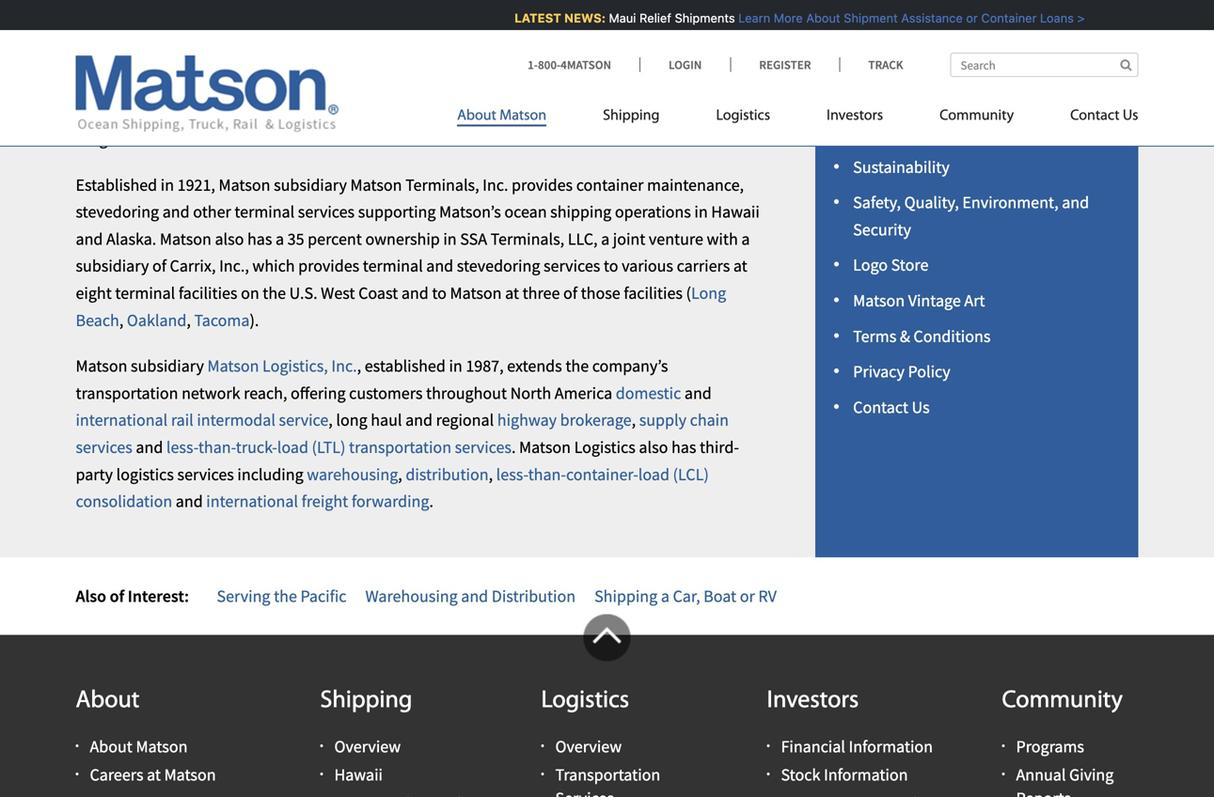 Task type: locate. For each thing, give the bounding box(es) containing it.
terminal
[[234, 201, 295, 222], [363, 255, 423, 277], [115, 283, 175, 304]]

logistics inside the . matson logistics also has third- party logistics services including
[[574, 437, 636, 458]]

also up inc.,
[[215, 228, 244, 250]]

container down china
[[344, 101, 411, 122]]

, up forwarding
[[398, 464, 402, 485]]

since
[[267, 20, 304, 41]]

and up chain
[[685, 383, 712, 404]]

relief
[[634, 11, 666, 25]]

transportation up rail
[[76, 383, 178, 404]]

(
[[686, 283, 691, 304]]

section
[[792, 0, 1162, 558]]

inc. up offering
[[331, 356, 357, 377]]

history link
[[867, 47, 918, 69]]

with
[[707, 228, 738, 250]]

community down search search box
[[940, 109, 1014, 124]]

domestic and international rail intermodal service , long haul and regional highway brokerage ,
[[76, 383, 712, 431]]

1 vertical spatial contact us link
[[853, 397, 930, 418]]

0 vertical spatial .
[[512, 437, 516, 458]]

long beach
[[76, 283, 726, 331]]

1 vertical spatial less-
[[496, 464, 528, 485]]

1 vertical spatial logistics
[[574, 437, 636, 458]]

0 vertical spatial inc.
[[634, 20, 660, 41]]

warehousing
[[365, 586, 458, 607]]

0 vertical spatial international
[[76, 410, 168, 431]]

1 vertical spatial community
[[1002, 689, 1123, 714]]

contact us inside "section"
[[853, 397, 930, 418]]

service
[[253, 74, 302, 95], [279, 410, 328, 431]]

premium,
[[106, 74, 175, 95]]

the up fleet
[[650, 47, 673, 68]]

0 vertical spatial has
[[247, 228, 272, 250]]

information up "stock information" link
[[849, 736, 933, 757]]

to
[[237, 47, 252, 68], [604, 255, 618, 277], [432, 283, 447, 304]]

assistance
[[896, 11, 958, 25]]

, up customers
[[357, 356, 361, 377]]

0 horizontal spatial less-
[[166, 437, 198, 458]]

shipping inside established in 1921, matson subsidiary matson terminals, inc. provides container maintenance, stevedoring and other terminal services supporting matson's ocean shipping operations in hawaii and alaska. matson also has a 35 percent ownership in ssa terminals, llc, a joint venture with a subsidiary of carrix, inc., which provides terminal and stevedoring services to various carriers at eight terminal facilities on the u.s. west coast and to matson at three of those facilities (
[[550, 201, 612, 222]]

, left long
[[328, 410, 333, 431]]

0 vertical spatial service
[[253, 74, 302, 95]]

highway brokerage link
[[497, 410, 632, 431]]

0 vertical spatial logistics
[[716, 109, 770, 124]]

pacific up vital
[[153, 20, 199, 41]]

safety, quality, environment, and security link
[[853, 192, 1089, 240]]

distribution link
[[406, 464, 489, 485]]

0 vertical spatial transportation
[[76, 383, 178, 404]]

warehousing and distribution
[[365, 586, 576, 607]]

at right careers
[[147, 765, 161, 786]]

0 vertical spatial to
[[237, 47, 252, 68]]

the inside (matson) provides a vital lifeline to the economies of
[[255, 47, 278, 68]]

Search search field
[[950, 53, 1138, 77]]

1 vertical spatial load
[[638, 464, 670, 485]]

1 vertical spatial transportation
[[349, 437, 451, 458]]

overview for hawaii
[[334, 736, 401, 757]]

1 horizontal spatial at
[[505, 283, 519, 304]]

shipping a car, boat or rv
[[594, 586, 777, 607]]

less- down rail
[[166, 437, 198, 458]]

also down supply
[[639, 437, 668, 458]]

0 horizontal spatial contact us
[[853, 397, 930, 418]]

investors
[[827, 109, 883, 124], [767, 689, 859, 714]]

1 vertical spatial about matson link
[[90, 736, 188, 757]]

warehousing and distribution link
[[365, 586, 576, 607]]

overview link up 'transportation' on the bottom of page
[[555, 736, 622, 757]]

1 vertical spatial service
[[279, 410, 328, 431]]

provides up ocean
[[512, 174, 573, 195]]

terms & conditions
[[853, 326, 991, 347]]

0 horizontal spatial us
[[912, 397, 930, 418]]

vintage
[[908, 290, 961, 311]]

0 vertical spatial company's
[[581, 74, 656, 95]]

expedited
[[179, 74, 249, 95]]

from
[[306, 74, 340, 95]]

matson up the terms
[[853, 290, 905, 311]]

1 horizontal spatial stevedoring
[[457, 255, 540, 277]]

hawaii inside established in 1921, matson subsidiary matson terminals, inc. provides container maintenance, stevedoring and other terminal services supporting matson's ocean shipping operations in hawaii and alaska. matson also has a 35 percent ownership in ssa terminals, llc, a joint venture with a subsidiary of carrix, inc., which provides terminal and stevedoring services to various carriers at eight terminal facilities on the u.s. west coast and to matson at three of those facilities (
[[711, 201, 760, 222]]

at
[[733, 255, 747, 277], [505, 283, 519, 304], [147, 765, 161, 786]]

micronesia link
[[539, 47, 616, 68]]

offering
[[291, 383, 346, 404]]

1 vertical spatial has
[[671, 437, 696, 458]]

code
[[867, 13, 904, 34]]

container
[[976, 11, 1032, 25]]

. down highway
[[512, 437, 516, 458]]

1 vertical spatial at
[[505, 283, 519, 304]]

established in 1921, matson subsidiary matson terminals, inc. provides container maintenance, stevedoring and other terminal services supporting matson's ocean shipping operations in hawaii and alaska. matson also has a 35 percent ownership in ssa terminals, llc, a joint venture with a subsidiary of carrix, inc., which provides terminal and stevedoring services to various carriers at eight terminal facilities on the u.s. west coast and to matson at three of those facilities (
[[76, 174, 760, 304]]

quality,
[[904, 192, 959, 213]]

1 horizontal spatial has
[[671, 437, 696, 458]]

0 horizontal spatial facilities
[[179, 283, 237, 304]]

shipping up backtop image
[[594, 586, 658, 607]]

oakland link
[[127, 310, 187, 331]]

shipping up the overview hawaii
[[320, 689, 412, 714]]

0 vertical spatial or
[[961, 11, 973, 25]]

rv
[[758, 586, 777, 607]]

1 horizontal spatial contact us
[[1070, 109, 1138, 124]]

maintenance,
[[647, 174, 744, 195]]

also inside the . matson logistics also has third- party logistics services including
[[639, 437, 668, 458]]

terminals, down ocean
[[491, 228, 564, 250]]

1 vertical spatial company's
[[592, 356, 668, 377]]

terminals,
[[405, 174, 479, 195], [491, 228, 564, 250]]

1 horizontal spatial us
[[1123, 109, 1138, 124]]

matson down highway
[[519, 437, 571, 458]]

matson left the "ships"
[[500, 109, 547, 124]]

services inside the . matson logistics also has third- party logistics services including
[[177, 464, 234, 485]]

contact us inside top menu navigation
[[1070, 109, 1138, 124]]

1 overview from the left
[[334, 736, 401, 757]]

1 horizontal spatial overview
[[555, 736, 622, 757]]

terminal up oakland link
[[115, 283, 175, 304]]

custom-
[[620, 101, 678, 122]]

learn
[[733, 11, 765, 25]]

, left oakland link
[[119, 310, 123, 331]]

terms
[[853, 326, 896, 347]]

and right the "ships"
[[590, 101, 617, 122]]

1 horizontal spatial hawaii
[[711, 201, 760, 222]]

investors link
[[798, 99, 911, 138]]

shipping right the "ships"
[[603, 109, 660, 124]]

about matson link down 1-
[[457, 99, 575, 138]]

2 vertical spatial provides
[[298, 255, 359, 277]]

community up programs
[[1002, 689, 1123, 714]]

serving the pacific link
[[217, 586, 347, 607]]

1 horizontal spatial than-
[[528, 464, 566, 485]]

overview transportation services
[[555, 736, 660, 797]]

about matson link up careers at matson link
[[90, 736, 188, 757]]

contact us link
[[1042, 99, 1138, 138], [853, 397, 930, 418]]

about for about matson careers at matson
[[90, 736, 132, 757]]

.
[[512, 437, 516, 458], [429, 491, 433, 512]]

venture
[[649, 228, 703, 250]]

boat
[[704, 586, 736, 607]]

service inside guam , micronesia and the south pacific and premium, expedited service from china
[[253, 74, 302, 95]]

a
[[140, 47, 149, 68], [276, 228, 284, 250], [601, 228, 610, 250], [741, 228, 750, 250], [661, 586, 669, 607]]

0 vertical spatial shipping
[[603, 109, 660, 124]]

chain
[[690, 410, 729, 431]]

store
[[891, 255, 929, 276]]

guam link
[[489, 47, 531, 68]]

0 vertical spatial less-
[[166, 437, 198, 458]]

0 vertical spatial container
[[344, 101, 411, 122]]

has inside established in 1921, matson subsidiary matson terminals, inc. provides container maintenance, stevedoring and other terminal services supporting matson's ocean shipping operations in hawaii and alaska. matson also has a 35 percent ownership in ssa terminals, llc, a joint venture with a subsidiary of carrix, inc., which provides terminal and stevedoring services to various carriers at eight terminal facilities on the u.s. west coast and to matson at three of those facilities (
[[247, 228, 272, 250]]

us down search image
[[1123, 109, 1138, 124]]

transportation services link
[[555, 765, 660, 797]]

1 horizontal spatial container
[[576, 174, 644, 195]]

1 horizontal spatial .
[[512, 437, 516, 458]]

0 vertical spatial contact us
[[1070, 109, 1138, 124]]

shipping link
[[575, 99, 688, 138]]

overview link up hawaii link
[[334, 736, 401, 757]]

stevedoring
[[76, 201, 159, 222], [457, 255, 540, 277]]

1 horizontal spatial shipping
[[550, 201, 612, 222]]

the up expedited service from china 'link'
[[255, 47, 278, 68]]

0 vertical spatial information
[[849, 736, 933, 757]]

overview up 'transportation' on the bottom of page
[[555, 736, 622, 757]]

1 horizontal spatial facilities
[[624, 283, 683, 304]]

. inside the . matson logistics also has third- party logistics services including
[[512, 437, 516, 458]]

in left '1987,'
[[449, 356, 462, 377]]

to inside (matson) provides a vital lifeline to the economies of
[[237, 47, 252, 68]]

2 vertical spatial terminal
[[115, 283, 175, 304]]

international inside domestic and international rail intermodal service , long haul and regional highway brokerage ,
[[76, 410, 168, 431]]

inc. up matson's
[[483, 174, 508, 195]]

matson inside top menu navigation
[[500, 109, 547, 124]]

services down international rail intermodal service link
[[177, 464, 234, 485]]

careers at matson link
[[90, 765, 216, 786]]

2 vertical spatial logistics
[[541, 689, 629, 714]]

to right coast
[[432, 283, 447, 304]]

0 horizontal spatial also
[[215, 228, 244, 250]]

overview up hawaii link
[[334, 736, 401, 757]]

matson up network
[[207, 356, 259, 377]]

facilities up tacoma
[[179, 283, 237, 304]]

0 horizontal spatial container
[[344, 101, 411, 122]]

load inside less-than-container-load (lcl) consolidation
[[638, 464, 670, 485]]

of down the a leader in pacific shipping since 1882, subsidiary matson navigation company, inc.
[[362, 47, 376, 68]]

overview
[[334, 736, 401, 757], [555, 736, 622, 757]]

ownership
[[365, 228, 440, 250]]

third-
[[700, 437, 739, 458]]

0 horizontal spatial than-
[[198, 437, 236, 458]]

1 vertical spatial container
[[576, 174, 644, 195]]

subsidiary up guam , micronesia and the south pacific and premium, expedited service from china
[[348, 20, 421, 41]]

of down login
[[695, 74, 709, 95]]

to right lifeline
[[237, 47, 252, 68]]

includes
[[76, 101, 135, 122]]

load up including
[[277, 437, 308, 458]]

also
[[76, 586, 106, 607]]

contact us link down privacy policy link
[[853, 397, 930, 418]]

a leader in pacific shipping since 1882, subsidiary matson navigation company, inc.
[[76, 20, 660, 41]]

us down policy
[[912, 397, 930, 418]]

in inside , established in 1987, extends the company's transportation network reach, offering customers throughout north america
[[449, 356, 462, 377]]

1 vertical spatial terminal
[[363, 255, 423, 277]]

information down financial information link
[[824, 765, 908, 786]]

0 vertical spatial investors
[[827, 109, 883, 124]]

0 horizontal spatial overview
[[334, 736, 401, 757]]

terminal down ownership
[[363, 255, 423, 277]]

has up (lcl)
[[671, 437, 696, 458]]

. down "distribution"
[[429, 491, 433, 512]]

pacific up vessels
[[722, 47, 768, 68]]

about inside top menu navigation
[[457, 109, 496, 124]]

1 horizontal spatial terminal
[[234, 201, 295, 222]]

of inside (matson) provides a vital lifeline to the economies of
[[362, 47, 376, 68]]

2 horizontal spatial terminal
[[363, 255, 423, 277]]

1 horizontal spatial pacific
[[300, 586, 347, 607]]

1 vertical spatial investors
[[767, 689, 859, 714]]

freight
[[302, 491, 348, 512]]

0 horizontal spatial transportation
[[76, 383, 178, 404]]

loans
[[1035, 11, 1069, 25]]

contact down privacy
[[853, 397, 908, 418]]

also inside established in 1921, matson subsidiary matson terminals, inc. provides container maintenance, stevedoring and other terminal services supporting matson's ocean shipping operations in hawaii and alaska. matson also has a 35 percent ownership in ssa terminals, llc, a joint venture with a subsidiary of carrix, inc., which provides terminal and stevedoring services to various carriers at eight terminal facilities on the u.s. west coast and to matson at three of those facilities (
[[215, 228, 244, 250]]

contact us
[[1070, 109, 1138, 124], [853, 397, 930, 418]]

to up those
[[604, 255, 618, 277]]

policy
[[908, 361, 950, 382]]

programs annual giving reports
[[1016, 736, 1114, 797]]

about inside about matson careers at matson
[[90, 736, 132, 757]]

blue matson logo with ocean, shipping, truck, rail and logistics written beneath it. image
[[76, 55, 339, 133]]

track link
[[839, 57, 903, 72]]

1 horizontal spatial terminals,
[[491, 228, 564, 250]]

, left supply
[[632, 410, 636, 431]]

service up the combination
[[253, 74, 302, 95]]

on/roll-
[[474, 101, 527, 122]]

contact us down privacy policy link
[[853, 397, 930, 418]]

pacific
[[153, 20, 199, 41], [722, 47, 768, 68], [300, 586, 347, 607]]

stevedoring down established at the top left of page
[[76, 201, 159, 222]]

and inside 'safety, quality, environment, and security'
[[1062, 192, 1089, 213]]

logistics
[[116, 464, 174, 485]]

company's up shipping link
[[581, 74, 656, 95]]

1 horizontal spatial contact us link
[[1042, 99, 1138, 138]]

a
[[76, 20, 85, 41]]

2 overview from the left
[[555, 736, 622, 757]]

0 horizontal spatial has
[[247, 228, 272, 250]]

1 horizontal spatial about matson link
[[457, 99, 575, 138]]

1 vertical spatial contact
[[853, 397, 908, 418]]

provides down percent
[[298, 255, 359, 277]]

1 vertical spatial shipping
[[550, 201, 612, 222]]

0 horizontal spatial or
[[740, 586, 755, 607]]

a left vital
[[140, 47, 149, 68]]

0 horizontal spatial about matson link
[[90, 736, 188, 757]]

2 vertical spatial shipping
[[320, 689, 412, 714]]

long beach link
[[76, 283, 726, 331]]

0 horizontal spatial terminal
[[115, 283, 175, 304]]

0 vertical spatial than-
[[198, 437, 236, 458]]

also of interest:
[[76, 586, 189, 607]]

container-
[[566, 464, 638, 485]]

1 vertical spatial stevedoring
[[457, 255, 540, 277]]

contact down search search box
[[1070, 109, 1120, 124]]

0 horizontal spatial to
[[237, 47, 252, 68]]

services up party
[[76, 437, 132, 458]]

and down maui on the top of page
[[619, 47, 646, 68]]

1987,
[[466, 356, 504, 377]]

of right three
[[563, 283, 577, 304]]

about for about matson
[[457, 109, 496, 124]]

more
[[769, 11, 798, 25]]

than- down international rail intermodal service link
[[198, 437, 236, 458]]

None search field
[[950, 53, 1138, 77]]

1 overview link from the left
[[334, 736, 401, 757]]

at left three
[[505, 283, 519, 304]]

inc. inside established in 1921, matson subsidiary matson terminals, inc. provides container maintenance, stevedoring and other terminal services supporting matson's ocean shipping operations in hawaii and alaska. matson also has a 35 percent ownership in ssa terminals, llc, a joint venture with a subsidiary of carrix, inc., which provides terminal and stevedoring services to various carriers at eight terminal facilities on the u.s. west coast and to matson at three of those facilities (
[[483, 174, 508, 195]]

0 vertical spatial at
[[733, 255, 747, 277]]

also
[[215, 228, 244, 250], [639, 437, 668, 458]]

investors down track link
[[827, 109, 883, 124]]

0 horizontal spatial international
[[76, 410, 168, 431]]

north
[[510, 383, 551, 404]]

of left carrix,
[[152, 255, 166, 277]]

pacific inside guam , micronesia and the south pacific and premium, expedited service from china
[[722, 47, 768, 68]]

1921,
[[177, 174, 215, 195]]

1 horizontal spatial inc.
[[483, 174, 508, 195]]

the up america
[[565, 356, 589, 377]]

service inside domestic and international rail intermodal service , long haul and regional highway brokerage ,
[[279, 410, 328, 431]]

the right serving
[[274, 586, 297, 607]]

inc. right maui on the top of page
[[634, 20, 660, 41]]

logistics inside footer
[[541, 689, 629, 714]]

reach,
[[244, 383, 287, 404]]

company's
[[581, 74, 656, 95], [592, 356, 668, 377]]

at inside about matson careers at matson
[[147, 765, 161, 786]]

a left car,
[[661, 586, 669, 607]]

logistics up container-
[[574, 437, 636, 458]]

2 overview link from the left
[[555, 736, 622, 757]]

party
[[76, 464, 113, 485]]

safety, quality, environment, and security
[[853, 192, 1089, 240]]

has inside the . matson logistics also has third- party logistics services including
[[671, 437, 696, 458]]

container inside established in 1921, matson subsidiary matson terminals, inc. provides container maintenance, stevedoring and other terminal services supporting matson's ocean shipping operations in hawaii and alaska. matson also has a 35 percent ownership in ssa terminals, llc, a joint venture with a subsidiary of carrix, inc., which provides terminal and stevedoring services to various carriers at eight terminal facilities on the u.s. west coast and to matson at three of those facilities (
[[576, 174, 644, 195]]

less- down highway
[[496, 464, 528, 485]]

logistics down vessels
[[716, 109, 770, 124]]

subsidiary up 35
[[274, 174, 347, 195]]

transportation
[[76, 383, 178, 404], [349, 437, 451, 458]]

1-
[[528, 57, 538, 72]]

terminals, up matson's
[[405, 174, 479, 195]]

1 horizontal spatial provides
[[298, 255, 359, 277]]

0 vertical spatial pacific
[[153, 20, 199, 41]]

annual giving reports link
[[1016, 765, 1114, 797]]

1 horizontal spatial contact
[[1070, 109, 1120, 124]]

company's inside , established in 1987, extends the company's transportation network reach, offering customers throughout north america
[[592, 356, 668, 377]]

1 horizontal spatial load
[[638, 464, 670, 485]]

2 vertical spatial to
[[432, 283, 447, 304]]

load left (lcl)
[[638, 464, 670, 485]]

1 horizontal spatial overview link
[[555, 736, 622, 757]]

south
[[676, 47, 719, 68]]

stevedoring down ssa
[[457, 255, 540, 277]]

overview inside "overview transportation services"
[[555, 736, 622, 757]]

1 vertical spatial terminals,
[[491, 228, 564, 250]]

subsidiary down oakland link
[[131, 356, 204, 377]]

throughout
[[426, 383, 507, 404]]

footer
[[0, 615, 1214, 797]]

1 vertical spatial pacific
[[722, 47, 768, 68]]

domestic link
[[616, 383, 681, 404]]

0 vertical spatial also
[[215, 228, 244, 250]]

search image
[[1120, 59, 1132, 71]]

1 vertical spatial provides
[[512, 174, 573, 195]]

0 vertical spatial community
[[940, 109, 1014, 124]]

0 horizontal spatial .
[[429, 491, 433, 512]]



Task type: vqa. For each thing, say whether or not it's contained in the screenshot.
Any
no



Task type: describe. For each thing, give the bounding box(es) containing it.
distribution
[[492, 586, 576, 607]]

inc.,
[[219, 255, 249, 277]]

and right haul
[[405, 410, 433, 431]]

0 vertical spatial load
[[277, 437, 308, 458]]

alaska.
[[106, 228, 156, 250]]

ocean
[[504, 201, 547, 222]]

than- inside less-than-container-load (lcl) consolidation
[[528, 464, 566, 485]]

latest news: maui relief shipments learn more about shipment assistance or container loans >
[[509, 11, 1080, 25]]

supply
[[639, 410, 687, 431]]

800-
[[538, 57, 561, 72]]

overview link for shipping
[[334, 736, 401, 757]]

in down maintenance,
[[694, 201, 708, 222]]

services down regional
[[455, 437, 512, 458]]

privacy
[[853, 361, 905, 382]]

off
[[527, 101, 546, 122]]

forwarding
[[352, 491, 429, 512]]

logo store
[[853, 255, 929, 276]]

stock
[[781, 765, 820, 786]]

, down regional
[[489, 464, 493, 485]]

matson up careers at matson link
[[136, 736, 188, 757]]

0 vertical spatial terminals,
[[405, 174, 479, 195]]

1 horizontal spatial or
[[961, 11, 973, 25]]

matson up the other
[[219, 174, 270, 195]]

of inside company's fleet of vessels includes containerships, combination container and roll-on/roll-off ships and custom-designed barges.
[[695, 74, 709, 95]]

overview hawaii
[[334, 736, 401, 786]]

about for about
[[76, 689, 140, 714]]

logistics inside top menu navigation
[[716, 109, 770, 124]]

economies
[[282, 47, 359, 68]]

transportation inside , established in 1987, extends the company's transportation network reach, offering customers throughout north america
[[76, 383, 178, 404]]

us inside top menu navigation
[[1123, 109, 1138, 124]]

2 horizontal spatial to
[[604, 255, 618, 277]]

overview for transportation
[[555, 736, 622, 757]]

, inside , established in 1987, extends the company's transportation network reach, offering customers throughout north america
[[357, 356, 361, 377]]

and left distribution
[[461, 586, 488, 607]]

logistics,
[[262, 356, 328, 377]]

the inside established in 1921, matson subsidiary matson terminals, inc. provides container maintenance, stevedoring and other terminal services supporting matson's ocean shipping operations in hawaii and alaska. matson also has a 35 percent ownership in ssa terminals, llc, a joint venture with a subsidiary of carrix, inc., which provides terminal and stevedoring services to various carriers at eight terminal facilities on the u.s. west coast and to matson at three of those facilities (
[[263, 283, 286, 304]]

0 vertical spatial terminal
[[234, 201, 295, 222]]

shipping inside footer
[[320, 689, 412, 714]]

annual
[[1016, 765, 1066, 786]]

of right also
[[110, 586, 124, 607]]

matson inside the . matson logistics also has third- party logistics services including
[[519, 437, 571, 458]]

2 horizontal spatial at
[[733, 255, 747, 277]]

2 horizontal spatial provides
[[512, 174, 573, 195]]

haul
[[371, 410, 402, 431]]

financial
[[781, 736, 845, 757]]

truck-
[[236, 437, 277, 458]]

us inside "section"
[[912, 397, 930, 418]]

1 horizontal spatial transportation
[[349, 437, 451, 458]]

less- inside less-than-container-load (lcl) consolidation
[[496, 464, 528, 485]]

llc,
[[568, 228, 598, 250]]

brokerage
[[560, 410, 632, 431]]

overview link for logistics
[[555, 736, 622, 757]]

35
[[287, 228, 304, 250]]

(ltl)
[[312, 437, 346, 458]]

international rail intermodal service link
[[76, 410, 328, 431]]

(matson)
[[663, 20, 725, 41]]

long
[[336, 410, 367, 431]]

and down 1921,
[[162, 201, 190, 222]]

customers
[[349, 383, 423, 404]]

services down llc,
[[544, 255, 600, 277]]

investors inside top menu navigation
[[827, 109, 883, 124]]

serving the pacific
[[217, 586, 347, 607]]

security
[[853, 219, 911, 240]]

u.s.
[[289, 283, 317, 304]]

the inside guam , micronesia and the south pacific and premium, expedited service from china
[[650, 47, 673, 68]]

international freight forwarding link
[[206, 491, 429, 512]]

hawaii inside the overview hawaii
[[334, 765, 383, 786]]

financial information stock information
[[781, 736, 933, 786]]

matson right careers
[[164, 765, 216, 786]]

backtop image
[[584, 615, 631, 662]]

1 horizontal spatial international
[[206, 491, 298, 512]]

the south pacific link
[[650, 47, 768, 68]]

services up percent
[[298, 201, 355, 222]]

shipping inside top menu navigation
[[603, 109, 660, 124]]

less-than-container-load (lcl) consolidation
[[76, 464, 709, 512]]

history
[[867, 47, 918, 69]]

&
[[900, 326, 910, 347]]

containerships,
[[139, 101, 247, 122]]

provides inside (matson) provides a vital lifeline to the economies of
[[76, 47, 137, 68]]

and up includes
[[76, 74, 103, 95]]

0 horizontal spatial contact us link
[[853, 397, 930, 418]]

and right coast
[[401, 283, 429, 304]]

company's inside company's fleet of vessels includes containerships, combination container and roll-on/roll-off ships and custom-designed barges.
[[581, 74, 656, 95]]

ssa
[[460, 228, 487, 250]]

1 vertical spatial .
[[429, 491, 433, 512]]

container inside company's fleet of vessels includes containerships, combination container and roll-on/roll-off ships and custom-designed barges.
[[344, 101, 411, 122]]

).
[[250, 310, 259, 331]]

, established in 1987, extends the company's transportation network reach, offering customers throughout north america
[[76, 356, 668, 404]]

community link
[[911, 99, 1042, 138]]

section containing code of conduct
[[792, 0, 1162, 558]]

matson navigation company, inc. link
[[425, 20, 660, 41]]

in right leader
[[136, 20, 150, 41]]

established
[[365, 356, 446, 377]]

combination
[[251, 101, 340, 122]]

1 vertical spatial information
[[824, 765, 908, 786]]

a right llc,
[[601, 228, 610, 250]]

2 vertical spatial pacific
[[300, 586, 347, 607]]

0 horizontal spatial shipping
[[203, 20, 264, 41]]

stock information link
[[781, 765, 908, 786]]

about matson careers at matson
[[90, 736, 216, 786]]

of inside "section"
[[907, 13, 921, 34]]

careers
[[90, 765, 143, 786]]

matson inside "section"
[[853, 290, 905, 311]]

fleet
[[660, 74, 691, 95]]

1 vertical spatial shipping
[[594, 586, 658, 607]]

2 facilities from the left
[[624, 283, 683, 304]]

highway
[[497, 410, 557, 431]]

supply chain services
[[76, 410, 729, 458]]

top menu navigation
[[457, 99, 1138, 138]]

services inside supply chain services
[[76, 437, 132, 458]]

learn more about shipment assistance or container loans > link
[[733, 11, 1080, 25]]

tacoma link
[[194, 310, 250, 331]]

matson up the supporting
[[350, 174, 402, 195]]

a right with at right
[[741, 228, 750, 250]]

shipments
[[670, 11, 730, 25]]

and less-than-truck-load (ltl) transportation services
[[132, 437, 512, 458]]

extends
[[507, 356, 562, 377]]

subsidiary up the eight
[[76, 255, 149, 277]]

0 horizontal spatial stevedoring
[[76, 201, 159, 222]]

joint
[[613, 228, 645, 250]]

community inside top menu navigation
[[940, 109, 1014, 124]]

footer containing about
[[0, 615, 1214, 797]]

about matson link for careers at matson link
[[90, 736, 188, 757]]

domestic
[[616, 383, 681, 404]]

login
[[669, 57, 702, 72]]

terms & conditions link
[[853, 326, 991, 347]]

vital
[[152, 47, 182, 68]]

transportation
[[555, 765, 660, 786]]

supply chain services link
[[76, 410, 729, 458]]

guam
[[489, 47, 531, 68]]

and left roll-
[[415, 101, 442, 122]]

company's fleet of vessels includes containerships, combination container and roll-on/roll-off ships and custom-designed barges.
[[76, 74, 763, 150]]

a left 35
[[276, 228, 284, 250]]

matson down ssa
[[450, 283, 502, 304]]

matson down the beach
[[76, 356, 127, 377]]

those
[[581, 283, 620, 304]]

hawaii link
[[334, 765, 383, 786]]

and up logistics
[[136, 437, 163, 458]]

safety,
[[853, 192, 901, 213]]

serving
[[217, 586, 270, 607]]

matson up guam , micronesia and the south pacific and premium, expedited service from china
[[425, 20, 476, 41]]

0 horizontal spatial inc.
[[331, 356, 357, 377]]

0 horizontal spatial pacific
[[153, 20, 199, 41]]

about matson link for shipping link
[[457, 99, 575, 138]]

logistics link
[[688, 99, 798, 138]]

carriers
[[677, 255, 730, 277]]

matson up carrix,
[[160, 228, 211, 250]]

warehousing link
[[307, 464, 398, 485]]

0 vertical spatial contact us link
[[1042, 99, 1138, 138]]

tacoma
[[194, 310, 250, 331]]

less-than-truck-load (ltl) transportation services link
[[166, 437, 512, 458]]

rail
[[171, 410, 193, 431]]

(lcl)
[[673, 464, 709, 485]]

and down ownership
[[426, 255, 453, 277]]

programs
[[1016, 736, 1084, 757]]

environment,
[[962, 192, 1059, 213]]

the inside , established in 1987, extends the company's transportation network reach, offering customers throughout north america
[[565, 356, 589, 377]]

and left alaska.
[[76, 228, 103, 250]]

art
[[964, 290, 985, 311]]

matson's
[[439, 201, 501, 222]]

and right consolidation
[[176, 491, 203, 512]]

, inside guam , micronesia and the south pacific and premium, expedited service from china
[[531, 47, 536, 68]]

4matson
[[561, 57, 611, 72]]

contact inside top menu navigation
[[1070, 109, 1120, 124]]

, left 'tacoma' link
[[187, 310, 191, 331]]

ships
[[549, 101, 586, 122]]

in left ssa
[[443, 228, 457, 250]]

0 horizontal spatial contact
[[853, 397, 908, 418]]

in left 1921,
[[161, 174, 174, 195]]

2 horizontal spatial inc.
[[634, 20, 660, 41]]

a inside (matson) provides a vital lifeline to the economies of
[[140, 47, 149, 68]]

lifeline
[[186, 47, 234, 68]]

1 facilities from the left
[[179, 283, 237, 304]]



